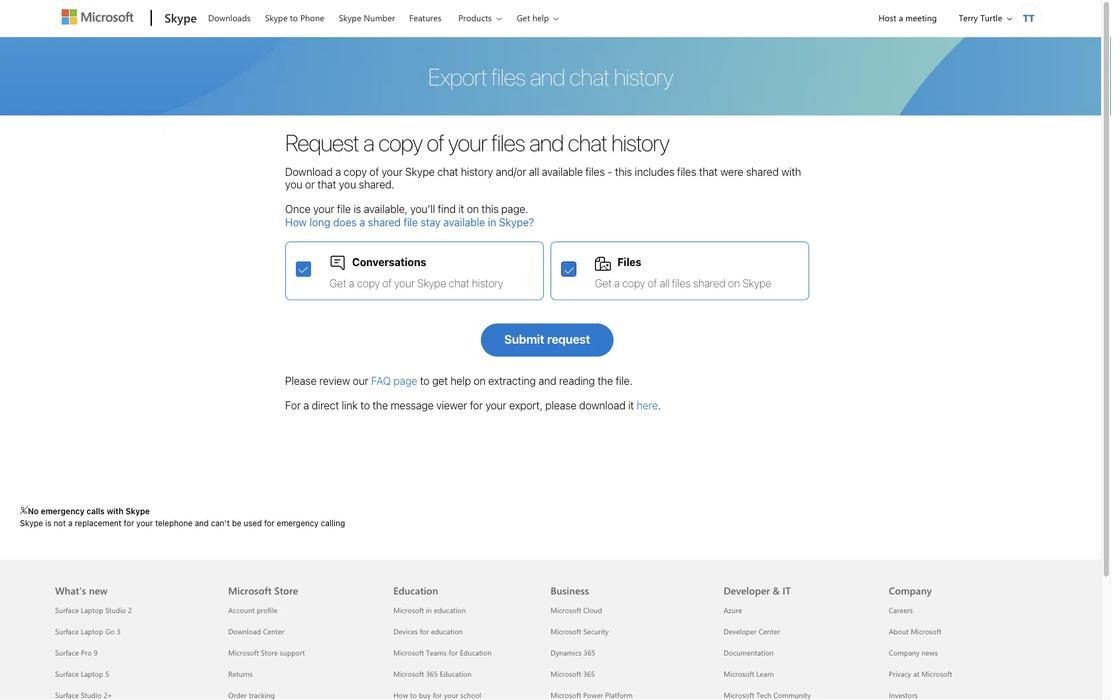 Task type: locate. For each thing, give the bounding box(es) containing it.
2 vertical spatial and
[[195, 519, 209, 528]]

no emergency calls with skype
[[28, 506, 150, 516]]

that left were
[[700, 165, 718, 178]]

1 horizontal spatial this
[[615, 165, 633, 178]]

education right teams
[[460, 648, 492, 658]]

0 vertical spatial history
[[612, 129, 670, 156]]

1 vertical spatial available
[[444, 216, 485, 228]]

2 laptop from the top
[[81, 627, 103, 637]]

get right the products dropdown button at the left top of page
[[517, 12, 530, 24]]

0 vertical spatial available
[[542, 165, 583, 178]]

surface laptop go 3
[[55, 627, 121, 637]]

2 company from the top
[[890, 648, 920, 658]]

microsoft for microsoft store support
[[228, 648, 259, 658]]

available down the find
[[444, 216, 485, 228]]

1 horizontal spatial center
[[759, 627, 780, 637]]

1 vertical spatial it
[[629, 399, 634, 412]]

host a meeting link
[[868, 1, 949, 35]]

2 vertical spatial to
[[361, 399, 370, 412]]

1 horizontal spatial emergency
[[277, 519, 319, 528]]

4 surface from the top
[[55, 669, 79, 679]]

0 vertical spatial education
[[434, 606, 466, 615]]

surface pro 9
[[55, 648, 98, 658]]

0 vertical spatial help
[[533, 12, 549, 24]]

1 vertical spatial company
[[890, 648, 920, 658]]

your
[[449, 129, 487, 156], [382, 165, 403, 178], [314, 203, 335, 215], [395, 277, 415, 290], [486, 399, 507, 412], [136, 519, 153, 528]]

to left the "get"
[[420, 375, 430, 387]]

a right does
[[360, 216, 365, 228]]

2 center from the left
[[759, 627, 780, 637]]

host a meeting
[[879, 12, 938, 24]]

about microsoft link
[[890, 627, 942, 637]]

microsoft for microsoft teams for education
[[394, 648, 424, 658]]

2
[[128, 606, 132, 615]]

for right teams
[[449, 648, 458, 658]]

center down profile
[[263, 627, 285, 637]]

number
[[364, 12, 395, 24]]

1 you from the left
[[285, 178, 303, 191]]

education for devices for education
[[431, 627, 463, 637]]

365 down dynamics 365
[[584, 669, 595, 679]]

0 horizontal spatial center
[[263, 627, 285, 637]]

365 for business
[[584, 669, 595, 679]]

laptop for 5
[[81, 669, 103, 679]]

0 vertical spatial store
[[274, 584, 298, 597]]

once
[[285, 203, 311, 215]]

1 vertical spatial the
[[373, 399, 388, 412]]

microsoft down business
[[551, 606, 582, 615]]

skype?
[[499, 216, 534, 228]]

1 horizontal spatial is
[[354, 203, 361, 215]]

in left skype?
[[488, 216, 497, 228]]

0 vertical spatial this
[[615, 165, 633, 178]]

1 vertical spatial laptop
[[81, 627, 103, 637]]

1 vertical spatial chat
[[438, 165, 459, 178]]

0 horizontal spatial all
[[529, 165, 540, 178]]

0 vertical spatial all
[[529, 165, 540, 178]]

emergency up "not"
[[41, 506, 85, 516]]

microsoft up the returns in the bottom left of the page
[[228, 648, 259, 658]]

please
[[546, 399, 577, 412]]

0 horizontal spatial shared
[[368, 216, 401, 228]]

download a copy of your skype chat history and/or all available files - this includes files that were shared with you or that you shared.
[[285, 165, 802, 191]]

5
[[105, 669, 109, 679]]

365 down teams
[[426, 669, 438, 679]]

0 horizontal spatial that
[[318, 178, 337, 191]]

2 vertical spatial on
[[474, 375, 486, 387]]

1 horizontal spatial to
[[361, 399, 370, 412]]

center up 'documentation' link
[[759, 627, 780, 637]]

here
[[637, 399, 659, 412]]

microsoft up news
[[911, 627, 942, 637]]

2 vertical spatial history
[[472, 277, 504, 290]]

account profile link
[[228, 606, 278, 615]]

terry turtle
[[960, 12, 1003, 24]]

laptop left go
[[81, 627, 103, 637]]

files
[[618, 256, 642, 268]]

this inside once your file is available, you'll find it on this page. how long does a shared file stay available in skype?
[[482, 203, 499, 215]]

on inside once your file is available, you'll find it on this page. how long does a shared file stay available in skype?
[[467, 203, 479, 215]]

calling
[[321, 519, 345, 528]]

microsoft teams for education
[[394, 648, 492, 658]]

you left or
[[285, 178, 303, 191]]

file up does
[[337, 203, 351, 215]]

a
[[899, 12, 904, 24], [363, 129, 374, 156], [336, 165, 341, 178], [360, 216, 365, 228], [349, 277, 355, 290], [615, 277, 620, 290], [304, 399, 309, 412], [68, 519, 73, 528]]

0 vertical spatial is
[[354, 203, 361, 215]]

3 surface from the top
[[55, 648, 79, 658]]

company inside heading
[[890, 584, 933, 597]]

0 horizontal spatial get
[[330, 277, 347, 290]]

a right for
[[304, 399, 309, 412]]

get for get a copy of your skype chat history
[[330, 277, 347, 290]]

the left 'file.'
[[598, 375, 613, 387]]

a inside "download a copy of your skype chat history and/or all available files - this includes files that were shared with you or that you shared."
[[336, 165, 341, 178]]

1 horizontal spatial shared
[[694, 277, 726, 290]]

microsoft store support link
[[228, 648, 305, 658]]

download inside footer resource links element
[[228, 627, 261, 637]]

with right calls
[[107, 506, 124, 516]]

3 laptop from the top
[[81, 669, 103, 679]]

help inside dropdown button
[[533, 12, 549, 24]]

1 horizontal spatial it
[[629, 399, 634, 412]]

devices
[[394, 627, 418, 637]]

1 horizontal spatial in
[[488, 216, 497, 228]]

1 vertical spatial and
[[539, 375, 557, 387]]

0 vertical spatial it
[[459, 203, 465, 215]]

1 vertical spatial shared
[[368, 216, 401, 228]]

on for please review our faq page to get help on extracting and reading the file.
[[474, 375, 486, 387]]

1 vertical spatial history
[[461, 165, 493, 178]]

request
[[547, 332, 591, 346]]

a right "not"
[[68, 519, 73, 528]]

this left page. at top
[[482, 203, 499, 215]]

2 vertical spatial shared
[[694, 277, 726, 290]]

a down 'files'
[[615, 277, 620, 290]]

store inside heading
[[274, 584, 298, 597]]

chat inside "download a copy of your skype chat history and/or all available files - this includes files that were shared with you or that you shared."
[[438, 165, 459, 178]]

download for download a copy of your skype chat history and/or all available files - this includes files that were shared with you or that you shared.
[[285, 165, 333, 178]]

0 horizontal spatial to
[[290, 12, 298, 24]]

features
[[410, 12, 442, 24]]

1 horizontal spatial with
[[782, 165, 802, 178]]

be
[[232, 519, 242, 528]]

it left here "link"
[[629, 399, 634, 412]]

get a copy of all files shared on skype
[[595, 277, 772, 290]]

1 horizontal spatial available
[[542, 165, 583, 178]]

laptop down new
[[81, 606, 103, 615]]

developer inside heading
[[724, 584, 771, 597]]

1 vertical spatial developer
[[724, 627, 757, 637]]

to left phone
[[290, 12, 298, 24]]

this right -
[[615, 165, 633, 178]]

profile
[[257, 606, 278, 615]]

file
[[337, 203, 351, 215], [404, 216, 418, 228]]

a down conversations
[[349, 277, 355, 290]]

a up shared.
[[363, 129, 374, 156]]

microsoft for microsoft in education
[[394, 606, 424, 615]]

get inside dropdown button
[[517, 12, 530, 24]]

1 vertical spatial help
[[451, 375, 471, 387]]

devices for education
[[394, 627, 463, 637]]

1 company from the top
[[890, 584, 933, 597]]

shared inside "download a copy of your skype chat history and/or all available files - this includes files that were shared with you or that you shared."
[[747, 165, 779, 178]]

2 vertical spatial laptop
[[81, 669, 103, 679]]

1 vertical spatial is
[[45, 519, 51, 528]]

company
[[890, 584, 933, 597], [890, 648, 920, 658]]

1 vertical spatial in
[[426, 606, 432, 615]]

0 vertical spatial education
[[394, 584, 438, 597]]

1 horizontal spatial get
[[517, 12, 530, 24]]

1 horizontal spatial you
[[339, 178, 356, 191]]

1 center from the left
[[263, 627, 285, 637]]

with inside "download a copy of your skype chat history and/or all available files - this includes files that were shared with you or that you shared."
[[782, 165, 802, 178]]

1 laptop from the top
[[81, 606, 103, 615]]

1 surface from the top
[[55, 606, 79, 615]]

for right used
[[264, 519, 275, 528]]

0 horizontal spatial in
[[426, 606, 432, 615]]

to right link
[[361, 399, 370, 412]]

0 vertical spatial emergency
[[41, 506, 85, 516]]

1 developer from the top
[[724, 584, 771, 597]]

get for get a copy of all files shared on skype
[[595, 277, 612, 290]]

history inside "download a copy of your skype chat history and/or all available files - this includes files that were shared with you or that you shared."
[[461, 165, 493, 178]]

used
[[244, 519, 262, 528]]

0 horizontal spatial you
[[285, 178, 303, 191]]

0 horizontal spatial download
[[228, 627, 261, 637]]

faq page link
[[371, 375, 418, 387]]

0 vertical spatial with
[[782, 165, 802, 178]]

host
[[879, 12, 897, 24]]

0 horizontal spatial it
[[459, 203, 465, 215]]

phone
[[300, 12, 325, 24]]

business heading
[[551, 560, 708, 600]]

surface for surface laptop go 3
[[55, 627, 79, 637]]

submit request
[[505, 332, 591, 346]]

microsoft down 'microsoft teams for education'
[[394, 669, 424, 679]]

a down request
[[336, 165, 341, 178]]

2 horizontal spatial shared
[[747, 165, 779, 178]]

education up devices for education at bottom
[[434, 606, 466, 615]]

0 vertical spatial shared
[[747, 165, 779, 178]]

not
[[54, 519, 66, 528]]

developer & it heading
[[724, 560, 874, 600]]

download up or
[[285, 165, 333, 178]]

microsoft teams for education link
[[394, 648, 492, 658]]

education heading
[[394, 560, 543, 600]]

available
[[542, 165, 583, 178], [444, 216, 485, 228]]

help right the "get"
[[451, 375, 471, 387]]

does
[[333, 216, 357, 228]]

microsoft for microsoft learn
[[724, 669, 755, 679]]

1 vertical spatial all
[[660, 277, 670, 290]]

and left 'can't'
[[195, 519, 209, 528]]

chat for get a copy of your skype chat history
[[449, 277, 470, 290]]

microsoft store heading
[[228, 560, 378, 600]]

and up "please" at the bottom of the page
[[539, 375, 557, 387]]

0 vertical spatial the
[[598, 375, 613, 387]]

available left -
[[542, 165, 583, 178]]

1 vertical spatial store
[[261, 648, 278, 658]]

0 horizontal spatial available
[[444, 216, 485, 228]]

your inside "download a copy of your skype chat history and/or all available files - this includes files that were shared with you or that you shared."
[[382, 165, 403, 178]]

education
[[434, 606, 466, 615], [431, 627, 463, 637]]

surface left pro
[[55, 648, 79, 658]]

message
[[391, 399, 434, 412]]

download
[[285, 165, 333, 178], [228, 627, 261, 637]]

it
[[459, 203, 465, 215], [629, 399, 634, 412]]

0 vertical spatial chat
[[568, 129, 607, 156]]

get right the get a copy of your skype chat history element
[[330, 277, 347, 290]]

documentation
[[724, 648, 774, 658]]

microsoft up dynamics
[[551, 627, 582, 637]]

1 vertical spatial education
[[431, 627, 463, 637]]

copy inside "download a copy of your skype chat history and/or all available files - this includes files that were shared with you or that you shared."
[[344, 165, 367, 178]]

please
[[285, 375, 317, 387]]

store for microsoft store
[[274, 584, 298, 597]]

or
[[305, 178, 315, 191]]

no
[[28, 506, 39, 516]]

in up devices for education link
[[426, 606, 432, 615]]

developer up "azure" link
[[724, 584, 771, 597]]

0 vertical spatial laptop
[[81, 606, 103, 615]]

microsoft for microsoft store
[[228, 584, 272, 597]]

microsoft down devices
[[394, 648, 424, 658]]

education up microsoft in education
[[394, 584, 438, 597]]

store left support
[[261, 648, 278, 658]]

education down 'microsoft teams for education'
[[440, 669, 472, 679]]

a right host
[[899, 12, 904, 24]]

skype is not a replacement for your telephone and can't be used for emergency calling
[[20, 519, 345, 528]]

that right or
[[318, 178, 337, 191]]

1 vertical spatial on
[[729, 277, 741, 290]]

emergency left calling at the left
[[277, 519, 319, 528]]

surface up surface pro 9
[[55, 627, 79, 637]]

microsoft down 'documentation' link
[[724, 669, 755, 679]]

the
[[598, 375, 613, 387], [373, 399, 388, 412]]

company up privacy at the bottom right
[[890, 648, 920, 658]]

devices for education link
[[394, 627, 463, 637]]

is up does
[[354, 203, 361, 215]]

download center link
[[228, 627, 285, 637]]

it right the find
[[459, 203, 465, 215]]

2 you from the left
[[339, 178, 356, 191]]

request
[[285, 129, 359, 156]]

microsoft up account profile link
[[228, 584, 272, 597]]

0 horizontal spatial help
[[451, 375, 471, 387]]

is
[[354, 203, 361, 215], [45, 519, 51, 528]]

history for download a copy of your skype chat history and/or all available files - this includes files that were shared with you or that you shared.
[[461, 165, 493, 178]]

get right get a copy of all files shared on skype element
[[595, 277, 612, 290]]

the down faq
[[373, 399, 388, 412]]

of for download a copy of your skype chat history and/or all available files - this includes files that were shared with you or that you shared.
[[370, 165, 379, 178]]

how
[[285, 216, 307, 228]]

2 surface from the top
[[55, 627, 79, 637]]

downloads link
[[202, 1, 257, 33]]

microsoft image
[[62, 9, 133, 25]]

files
[[492, 129, 525, 156], [586, 165, 605, 178], [678, 165, 697, 178], [672, 277, 691, 290]]

company for company news
[[890, 648, 920, 658]]

education up 'microsoft teams for education'
[[431, 627, 463, 637]]

1 horizontal spatial all
[[660, 277, 670, 290]]

privacy
[[890, 669, 912, 679]]

of inside "download a copy of your skype chat history and/or all available files - this includes files that were shared with you or that you shared."
[[370, 165, 379, 178]]

0 vertical spatial company
[[890, 584, 933, 597]]

microsoft learn link
[[724, 669, 775, 679]]

surface down surface pro 9
[[55, 669, 79, 679]]

skype link
[[158, 1, 201, 37]]

store up profile
[[274, 584, 298, 597]]

laptop left 5
[[81, 669, 103, 679]]

surface
[[55, 606, 79, 615], [55, 627, 79, 637], [55, 648, 79, 658], [55, 669, 79, 679]]

surface for surface laptop studio 2
[[55, 606, 79, 615]]

1 vertical spatial download
[[228, 627, 261, 637]]

with right were
[[782, 165, 802, 178]]

0 vertical spatial download
[[285, 165, 333, 178]]

file down you'll
[[404, 216, 418, 228]]

of for get a copy of all files shared on skype
[[648, 277, 658, 290]]

2 horizontal spatial get
[[595, 277, 612, 290]]

help right the products dropdown button at the left top of page
[[533, 12, 549, 24]]

telephone
[[155, 519, 193, 528]]

and up "download a copy of your skype chat history and/or all available files - this includes files that were shared with you or that you shared." at the top of the page
[[529, 129, 564, 156]]

0 vertical spatial developer
[[724, 584, 771, 597]]

2 developer from the top
[[724, 627, 757, 637]]

developer for developer & it
[[724, 584, 771, 597]]

microsoft
[[228, 584, 272, 597], [394, 606, 424, 615], [551, 606, 582, 615], [551, 627, 582, 637], [911, 627, 942, 637], [228, 648, 259, 658], [394, 648, 424, 658], [394, 669, 424, 679], [551, 669, 582, 679], [724, 669, 755, 679], [922, 669, 953, 679]]

developer down azure
[[724, 627, 757, 637]]

microsoft for microsoft security
[[551, 627, 582, 637]]

microsoft down dynamics
[[551, 669, 582, 679]]

0 horizontal spatial with
[[107, 506, 124, 516]]

1 vertical spatial this
[[482, 203, 499, 215]]

of for get a copy of your skype chat history
[[383, 277, 392, 290]]

skype number
[[339, 12, 395, 24]]

this inside "download a copy of your skype chat history and/or all available files - this includes files that were shared with you or that you shared."
[[615, 165, 633, 178]]

surface laptop studio 2
[[55, 606, 132, 615]]

microsoft inside heading
[[228, 584, 272, 597]]

get a copy of all files shared on skype element
[[562, 262, 582, 277]]

download inside "download a copy of your skype chat history and/or all available files - this includes files that were shared with you or that you shared."
[[285, 165, 333, 178]]

1 vertical spatial with
[[107, 506, 124, 516]]

to
[[290, 12, 298, 24], [420, 375, 430, 387], [361, 399, 370, 412]]

education inside heading
[[394, 584, 438, 597]]

0 horizontal spatial is
[[45, 519, 51, 528]]

0 horizontal spatial this
[[482, 203, 499, 215]]

microsoft in education link
[[394, 606, 466, 615]]

2 vertical spatial chat
[[449, 277, 470, 290]]

0 vertical spatial to
[[290, 12, 298, 24]]

dynamics
[[551, 648, 582, 658]]

1 horizontal spatial help
[[533, 12, 549, 24]]

in
[[488, 216, 497, 228], [426, 606, 432, 615]]

download down account
[[228, 627, 261, 637]]

microsoft for microsoft 365
[[551, 669, 582, 679]]

1 horizontal spatial download
[[285, 165, 333, 178]]

that
[[700, 165, 718, 178], [318, 178, 337, 191]]

0 vertical spatial on
[[467, 203, 479, 215]]

365 for education
[[426, 669, 438, 679]]

file.
[[616, 375, 633, 387]]

what's new heading
[[55, 560, 212, 600]]

extracting
[[489, 375, 536, 387]]

for right viewer
[[470, 399, 483, 412]]

is left "not"
[[45, 519, 51, 528]]

you left shared.
[[339, 178, 356, 191]]

company up the careers link on the right bottom
[[890, 584, 933, 597]]

features link
[[404, 1, 448, 33]]

surface down what's
[[55, 606, 79, 615]]

1 vertical spatial to
[[420, 375, 430, 387]]

0 vertical spatial in
[[488, 216, 497, 228]]

microsoft up devices
[[394, 606, 424, 615]]

review
[[319, 375, 350, 387]]



Task type: describe. For each thing, give the bounding box(es) containing it.
is inside once your file is available, you'll find it on this page. how long does a shared file stay available in skype?
[[354, 203, 361, 215]]

copy for get a copy of your skype chat history
[[357, 277, 380, 290]]

privacy at microsoft link
[[890, 669, 953, 679]]

developer for developer center
[[724, 627, 757, 637]]

1 vertical spatial education
[[460, 648, 492, 658]]

education for microsoft in education
[[434, 606, 466, 615]]

for right replacement
[[124, 519, 134, 528]]

turtle
[[981, 12, 1003, 24]]

surface laptop 5
[[55, 669, 109, 679]]

export,
[[510, 399, 543, 412]]

skype number link
[[333, 1, 401, 33]]

news
[[922, 648, 939, 658]]

support
[[280, 648, 305, 658]]

shared.
[[359, 178, 395, 191]]

tt
[[1024, 11, 1035, 24]]

laptop for studio
[[81, 606, 103, 615]]

downloads
[[208, 12, 251, 24]]

business
[[551, 584, 589, 597]]

1 horizontal spatial file
[[404, 216, 418, 228]]

copy for request a copy of your files and chat history
[[379, 129, 423, 156]]

store for microsoft store support
[[261, 648, 278, 658]]

company news
[[890, 648, 939, 658]]

microsoft for microsoft cloud
[[551, 606, 582, 615]]

a inside once your file is available, you'll find it on this page. how long does a shared file stay available in skype?
[[360, 216, 365, 228]]

can't
[[211, 519, 230, 528]]

copy for download a copy of your skype chat history and/or all available files - this includes files that were shared with you or that you shared.
[[344, 165, 367, 178]]

available inside "download a copy of your skype chat history and/or all available files - this includes files that were shared with you or that you shared."
[[542, 165, 583, 178]]

microsoft right at
[[922, 669, 953, 679]]

0 vertical spatial and
[[529, 129, 564, 156]]

account
[[228, 606, 255, 615]]

learn
[[757, 669, 775, 679]]

365 down security
[[584, 648, 596, 658]]

developer center
[[724, 627, 780, 637]]

copy for get a copy of all files shared on skype
[[623, 277, 646, 290]]

request a copy of your files and chat history
[[285, 129, 670, 156]]

a for host a meeting
[[899, 12, 904, 24]]

a for download a copy of your skype chat history and/or all available files - this includes files that were shared with you or that you shared.
[[336, 165, 341, 178]]

surface for surface pro 9
[[55, 648, 79, 658]]

get a copy of your skype chat history
[[330, 277, 504, 290]]

teams
[[426, 648, 447, 658]]

2 vertical spatial education
[[440, 669, 472, 679]]

get a copy of your skype chat history element
[[296, 262, 317, 277]]

what's
[[55, 584, 86, 597]]

microsoft 365 education link
[[394, 669, 472, 679]]

download for download center
[[228, 627, 261, 637]]

submit request button
[[481, 324, 614, 357]]

were
[[721, 165, 744, 178]]

surface pro 9 link
[[55, 648, 98, 658]]

terry
[[960, 12, 979, 24]]

it
[[783, 584, 792, 597]]

laptop for go
[[81, 627, 103, 637]]

developer center link
[[724, 627, 780, 637]]

your inside once your file is available, you'll find it on this page. how long does a shared file stay available in skype?
[[314, 203, 335, 215]]

viewer
[[437, 399, 468, 412]]

dynamics 365 link
[[551, 648, 596, 658]]

company news link
[[890, 648, 939, 658]]

center for developer
[[759, 627, 780, 637]]

returns
[[228, 669, 253, 679]]

faq
[[371, 375, 391, 387]]

account profile
[[228, 606, 278, 615]]

products
[[459, 12, 492, 24]]

get help button
[[508, 1, 570, 35]]

developer & it
[[724, 584, 792, 597]]

reading
[[559, 375, 595, 387]]

company heading
[[890, 560, 1039, 600]]

surface laptop go 3 link
[[55, 627, 121, 637]]

returns link
[[228, 669, 253, 679]]

a for for a direct link to the message viewer for your export, please download it here .
[[304, 399, 309, 412]]

shared inside once your file is available, you'll find it on this page. how long does a shared file stay available in skype?
[[368, 216, 401, 228]]

center for microsoft
[[263, 627, 285, 637]]

on for once your file is available, you'll find it on this page. how long does a shared file stay available in skype?
[[467, 203, 479, 215]]

submit
[[505, 332, 545, 346]]

skype to phone link
[[259, 1, 331, 33]]

a for get a copy of your skype chat history
[[349, 277, 355, 290]]

available,
[[364, 203, 408, 215]]

get for get help
[[517, 12, 530, 24]]

history for get a copy of your skype chat history
[[472, 277, 504, 290]]

microsoft in education
[[394, 606, 466, 615]]

surface laptop studio 2 link
[[55, 606, 132, 615]]

what's new
[[55, 584, 108, 597]]

0 horizontal spatial emergency
[[41, 506, 85, 516]]

of for request a copy of your files and chat history
[[427, 129, 444, 156]]

microsoft cloud link
[[551, 606, 603, 615]]

dynamics 365
[[551, 648, 596, 658]]

it inside once your file is available, you'll find it on this page. how long does a shared file stay available in skype?
[[459, 203, 465, 215]]

security
[[584, 627, 609, 637]]

stay
[[421, 216, 441, 228]]

available inside once your file is available, you'll find it on this page. how long does a shared file stay available in skype?
[[444, 216, 485, 228]]

footer resource links element
[[0, 560, 1102, 700]]

2 horizontal spatial to
[[420, 375, 430, 387]]

1 horizontal spatial the
[[598, 375, 613, 387]]

careers
[[890, 606, 914, 615]]

at
[[914, 669, 920, 679]]

here link
[[637, 399, 659, 412]]

conversations
[[352, 256, 427, 268]]

a for get a copy of all files shared on skype
[[615, 277, 620, 290]]

a for request a copy of your files and chat history
[[363, 129, 374, 156]]

skype inside "download a copy of your skype chat history and/or all available files - this includes files that were shared with you or that you shared."
[[406, 165, 435, 178]]

for a direct link to the message viewer for your export, please download it here .
[[285, 399, 661, 412]]

how long does a shared file stay available in skype? link
[[285, 216, 534, 228]]

microsoft for microsoft 365 education
[[394, 669, 424, 679]]

0 horizontal spatial file
[[337, 203, 351, 215]]

surface laptop 5 link
[[55, 669, 109, 679]]

microsoft 365
[[551, 669, 595, 679]]

page.
[[502, 203, 529, 215]]

download center
[[228, 627, 285, 637]]

get
[[433, 375, 448, 387]]

our
[[353, 375, 369, 387]]

about microsoft
[[890, 627, 942, 637]]

documentation link
[[724, 648, 774, 658]]

in inside once your file is available, you'll find it on this page. how long does a shared file stay available in skype?
[[488, 216, 497, 228]]

for right devices
[[420, 627, 429, 637]]

about
[[890, 627, 909, 637]]

for
[[285, 399, 301, 412]]

0 horizontal spatial the
[[373, 399, 388, 412]]

1 horizontal spatial that
[[700, 165, 718, 178]]

1 vertical spatial emergency
[[277, 519, 319, 528]]

surface for surface laptop 5
[[55, 669, 79, 679]]

.
[[659, 399, 661, 412]]

find
[[438, 203, 456, 215]]

chat for download a copy of your skype chat history and/or all available files - this includes files that were shared with you or that you shared.
[[438, 165, 459, 178]]

download
[[580, 399, 626, 412]]

all inside "download a copy of your skype chat history and/or all available files - this includes files that were shared with you or that you shared."
[[529, 165, 540, 178]]

microsoft security
[[551, 627, 609, 637]]

azure link
[[724, 606, 743, 615]]

company for company
[[890, 584, 933, 597]]



Task type: vqa. For each thing, say whether or not it's contained in the screenshot.
contact in the top left of the page
no



